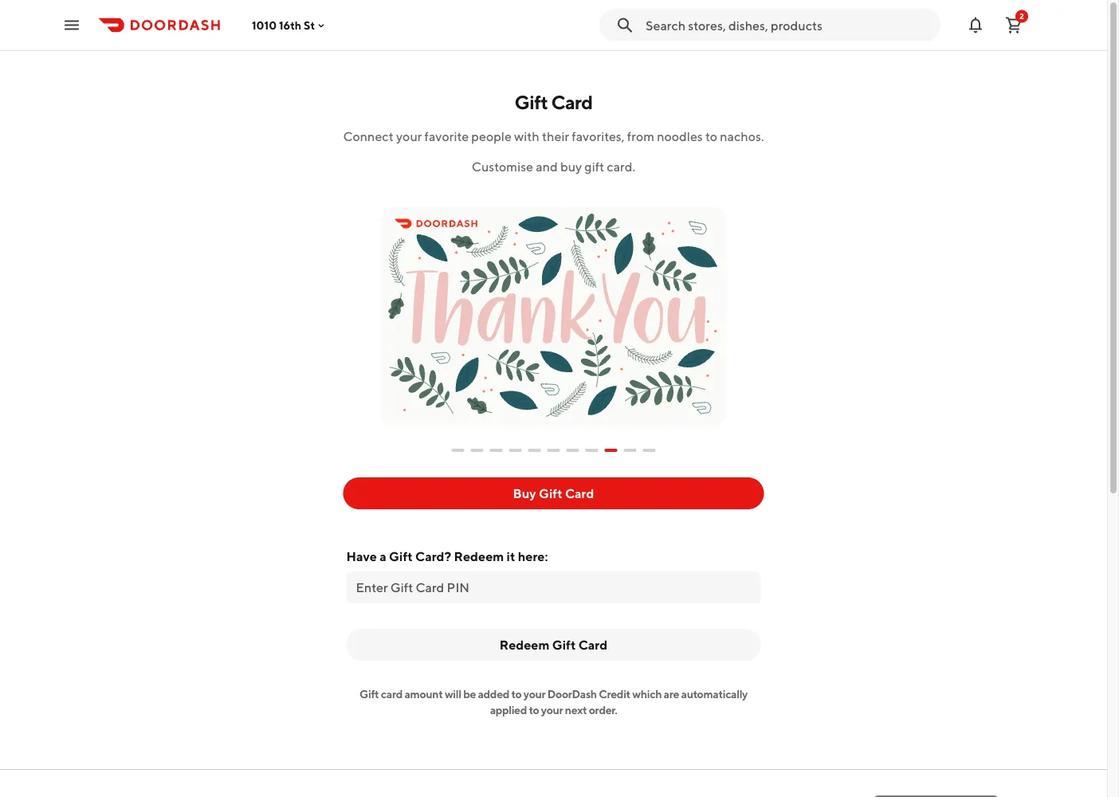 Task type: vqa. For each thing, say whether or not it's contained in the screenshot.
'YOUR' to the bottom
yes



Task type: locate. For each thing, give the bounding box(es) containing it.
open menu image
[[62, 16, 81, 35]]

your up applied
[[524, 688, 546, 701]]

5 items, open order cart image
[[1004, 16, 1024, 35]]

and
[[536, 159, 558, 174]]

1 vertical spatial to
[[511, 688, 522, 701]]

applied
[[490, 704, 527, 717]]

card?
[[415, 549, 451, 564]]

redeem gift card button
[[346, 629, 761, 661]]

1 vertical spatial redeem
[[500, 637, 550, 653]]

your left the next
[[541, 704, 563, 717]]

card
[[551, 90, 593, 113], [565, 486, 594, 501], [579, 637, 608, 653]]

card for buy gift card
[[565, 486, 594, 501]]

card inside button
[[565, 486, 594, 501]]

to
[[706, 129, 718, 144], [511, 688, 522, 701], [529, 704, 539, 717]]

1 vertical spatial card
[[565, 486, 594, 501]]

gift inside gift card amount will be added to your doordash credit which are automatically applied to your next order.
[[360, 688, 379, 701]]

buy
[[513, 486, 536, 501]]

0 vertical spatial to
[[706, 129, 718, 144]]

16th
[[279, 19, 302, 32]]

customise and buy gift card.
[[472, 159, 635, 174]]

card
[[381, 688, 403, 701]]

to right applied
[[529, 704, 539, 717]]

2
[[1020, 12, 1024, 21]]

1010
[[252, 19, 277, 32]]

card down gift card slides element
[[565, 486, 594, 501]]

doordash
[[548, 688, 597, 701]]

your
[[396, 129, 422, 144], [524, 688, 546, 701], [541, 704, 563, 717]]

buy gift card
[[513, 486, 594, 501]]

st
[[304, 19, 315, 32]]

with
[[514, 129, 540, 144]]

have a gift card? redeem it here:
[[346, 549, 548, 564]]

gift card with thank you decoration image
[[374, 188, 733, 433]]

card up their
[[551, 90, 593, 113]]

your left favorite
[[396, 129, 422, 144]]

2 vertical spatial to
[[529, 704, 539, 717]]

a
[[380, 549, 387, 564]]

card inside 'button'
[[579, 637, 608, 653]]

it
[[507, 549, 515, 564]]

card.
[[607, 159, 635, 174]]

2 horizontal spatial to
[[706, 129, 718, 144]]

0 vertical spatial your
[[396, 129, 422, 144]]

redeem up added
[[500, 637, 550, 653]]

to left nachos.
[[706, 129, 718, 144]]

0 horizontal spatial to
[[511, 688, 522, 701]]

0 vertical spatial redeem
[[454, 549, 504, 564]]

to up applied
[[511, 688, 522, 701]]

Have a Gift Card? Redeem it here: text field
[[356, 579, 751, 596]]

order.
[[589, 704, 617, 717]]

gift left card
[[360, 688, 379, 701]]

gift up 'doordash' on the bottom
[[552, 637, 576, 653]]

2 vertical spatial card
[[579, 637, 608, 653]]

customise
[[472, 159, 533, 174]]

gift right buy
[[539, 486, 563, 501]]

1 vertical spatial your
[[524, 688, 546, 701]]

card up 'doordash' on the bottom
[[579, 637, 608, 653]]

gift
[[515, 90, 548, 113], [539, 486, 563, 501], [389, 549, 413, 564], [552, 637, 576, 653], [360, 688, 379, 701]]

redeem
[[454, 549, 504, 564], [500, 637, 550, 653]]

gift card
[[515, 90, 593, 113]]

redeem left it at the left bottom of page
[[454, 549, 504, 564]]

card for redeem gift card
[[579, 637, 608, 653]]



Task type: describe. For each thing, give the bounding box(es) containing it.
1 horizontal spatial to
[[529, 704, 539, 717]]

1010 16th st button
[[252, 19, 328, 32]]

2 vertical spatial your
[[541, 704, 563, 717]]

connect
[[343, 129, 394, 144]]

buy gift card button
[[343, 478, 764, 509]]

notification bell image
[[966, 16, 985, 35]]

favorite
[[425, 129, 469, 144]]

amount
[[405, 688, 443, 701]]

connect your favorite people with their favorites, from noodles to nachos.
[[343, 129, 764, 144]]

credit
[[599, 688, 630, 701]]

gift
[[585, 159, 604, 174]]

be
[[463, 688, 476, 701]]

which
[[632, 688, 662, 701]]

their
[[542, 129, 569, 144]]

1010 16th st
[[252, 19, 315, 32]]

have
[[346, 549, 377, 564]]

automatically
[[681, 688, 748, 701]]

gift card slides element
[[452, 436, 656, 465]]

gift right a
[[389, 549, 413, 564]]

gift card amount will be added to your doordash credit which are automatically applied to your next order.
[[360, 688, 748, 717]]

people
[[471, 129, 512, 144]]

added
[[478, 688, 509, 701]]

0 vertical spatial card
[[551, 90, 593, 113]]

here:
[[518, 549, 548, 564]]

redeem gift card
[[500, 637, 608, 653]]

redeem inside 'button'
[[500, 637, 550, 653]]

noodles
[[657, 129, 703, 144]]

next
[[565, 704, 587, 717]]

favorites,
[[572, 129, 625, 144]]

are
[[664, 688, 679, 701]]

2 button
[[998, 9, 1030, 41]]

will
[[445, 688, 461, 701]]

gift inside redeem gift card 'button'
[[552, 637, 576, 653]]

buy
[[560, 159, 582, 174]]

nachos.
[[720, 129, 764, 144]]

gift up with
[[515, 90, 548, 113]]

gift inside buy gift card button
[[539, 486, 563, 501]]

Store search: begin typing to search for stores available on DoorDash text field
[[646, 16, 931, 34]]

from
[[627, 129, 654, 144]]



